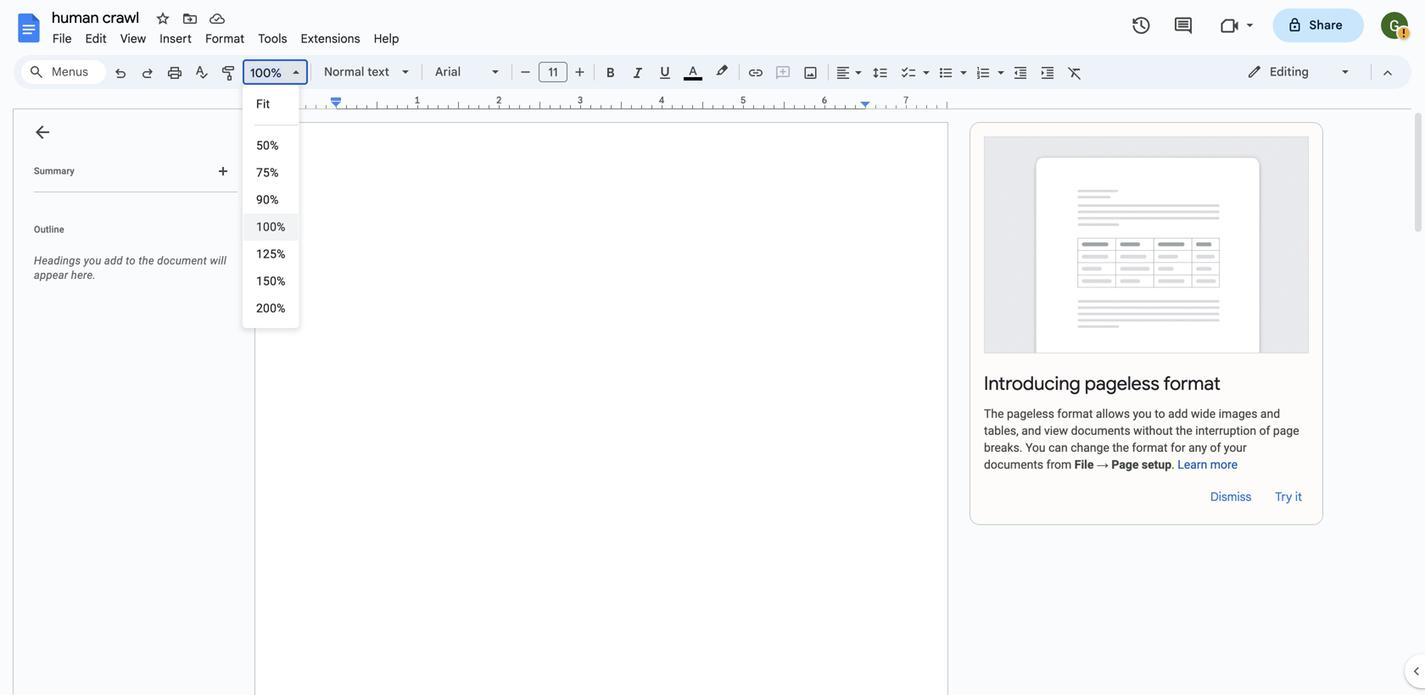 Task type: vqa. For each thing, say whether or not it's contained in the screenshot.
View menu item
yes



Task type: locate. For each thing, give the bounding box(es) containing it.
file up the menus field
[[53, 31, 72, 46]]

format for the pageless format allows you to add wide images and tables, and view documents without the interruption of page breaks. you can change the format for any of your documents from
[[1058, 407, 1093, 421]]

arial option
[[435, 60, 482, 84]]

highlight color image
[[713, 60, 731, 81]]

1 vertical spatial you
[[1133, 407, 1152, 421]]

format down without
[[1132, 441, 1168, 455]]

you inside 'headings you add to the document will appear here.'
[[84, 255, 101, 267]]

0 horizontal spatial of
[[1211, 441, 1221, 455]]

to
[[126, 255, 136, 267], [1155, 407, 1166, 421]]

0 horizontal spatial add
[[104, 255, 123, 267]]

try it
[[1276, 490, 1303, 505]]

1 vertical spatial the
[[1176, 424, 1193, 438]]

pageless
[[1085, 372, 1160, 396], [1007, 407, 1055, 421]]

1 vertical spatial and
[[1022, 424, 1042, 438]]

document
[[157, 255, 207, 267]]

pageless up allows
[[1085, 372, 1160, 396]]

list box containing fit
[[243, 85, 299, 328]]

edit
[[85, 31, 107, 46]]

1 vertical spatial format
[[1058, 407, 1093, 421]]

introducing pageless format list
[[970, 122, 1324, 526]]

1 vertical spatial to
[[1155, 407, 1166, 421]]

0 horizontal spatial the
[[139, 255, 154, 267]]

add
[[104, 255, 123, 267], [1169, 407, 1188, 421]]

editing button
[[1236, 59, 1364, 85]]

0 vertical spatial you
[[84, 255, 101, 267]]

you up without
[[1133, 407, 1152, 421]]

you up here.
[[84, 255, 101, 267]]

line & paragraph spacing image
[[871, 60, 891, 84]]

add down outline heading
[[104, 255, 123, 267]]

of right 'any'
[[1211, 441, 1221, 455]]

0 vertical spatial the
[[139, 255, 154, 267]]

documents
[[1071, 424, 1131, 438], [984, 458, 1044, 472]]

of
[[1260, 424, 1271, 438], [1211, 441, 1221, 455]]

file inside menu item
[[53, 31, 72, 46]]

list box
[[243, 85, 299, 328]]

and up you
[[1022, 424, 1042, 438]]

0 horizontal spatial to
[[126, 255, 136, 267]]

None field
[[243, 59, 308, 86]]

add left wide
[[1169, 407, 1188, 421]]

1 horizontal spatial the
[[1113, 441, 1130, 455]]

menu bar containing file
[[46, 22, 406, 50]]

1 horizontal spatial you
[[1133, 407, 1152, 421]]

1 horizontal spatial documents
[[1071, 424, 1131, 438]]

0 vertical spatial of
[[1260, 424, 1271, 438]]

.
[[1172, 458, 1175, 472]]

1 vertical spatial of
[[1211, 441, 1221, 455]]

pageless inside the pageless format allows you to add wide images and tables, and view documents without the interruption of page breaks. you can change the format for any of your documents from
[[1007, 407, 1055, 421]]

edit menu item
[[79, 29, 114, 49]]

without
[[1134, 424, 1173, 438]]

document with wide table extending beyond text width image
[[984, 137, 1309, 354]]

you
[[1026, 441, 1046, 455]]

text
[[368, 64, 389, 79]]

0 vertical spatial to
[[126, 255, 136, 267]]

0 vertical spatial pageless
[[1085, 372, 1160, 396]]

1 vertical spatial add
[[1169, 407, 1188, 421]]

the inside 'headings you add to the document will appear here.'
[[139, 255, 154, 267]]

of left page
[[1260, 424, 1271, 438]]

normal
[[324, 64, 364, 79]]

0 horizontal spatial you
[[84, 255, 101, 267]]

file for file
[[53, 31, 72, 46]]

format
[[205, 31, 245, 46]]

to up without
[[1155, 407, 1166, 421]]

0 horizontal spatial file
[[53, 31, 72, 46]]

menu bar inside menu bar banner
[[46, 22, 406, 50]]

and
[[1261, 407, 1281, 421], [1022, 424, 1042, 438]]

and up page
[[1261, 407, 1281, 421]]

the up page
[[1113, 441, 1130, 455]]

it
[[1296, 490, 1303, 505]]

file inside introducing pageless format list
[[1075, 458, 1094, 472]]

you
[[84, 255, 101, 267], [1133, 407, 1152, 421]]

format
[[1164, 372, 1221, 396], [1058, 407, 1093, 421], [1132, 441, 1168, 455]]

Rename text field
[[46, 7, 149, 27]]

documents up change
[[1071, 424, 1131, 438]]

1 horizontal spatial and
[[1261, 407, 1281, 421]]

1 horizontal spatial add
[[1169, 407, 1188, 421]]

main toolbar
[[105, 0, 1089, 443]]

1 horizontal spatial pageless
[[1085, 372, 1160, 396]]

the up 'for'
[[1176, 424, 1193, 438]]

0 vertical spatial documents
[[1071, 424, 1131, 438]]

introducing pageless format application
[[0, 0, 1426, 696]]

to down outline heading
[[126, 255, 136, 267]]

2 vertical spatial the
[[1113, 441, 1130, 455]]

1 vertical spatial file
[[1075, 458, 1094, 472]]

pageless down introducing
[[1007, 407, 1055, 421]]

learn more link
[[1178, 458, 1238, 472]]

try
[[1276, 490, 1293, 505]]

file → page setup . learn more
[[1075, 458, 1238, 472]]

format up view
[[1058, 407, 1093, 421]]

1 horizontal spatial to
[[1155, 407, 1166, 421]]

format menu item
[[199, 29, 252, 49]]

file
[[53, 31, 72, 46], [1075, 458, 1094, 472]]

the
[[139, 255, 154, 267], [1176, 424, 1193, 438], [1113, 441, 1130, 455]]

0 vertical spatial file
[[53, 31, 72, 46]]

0 vertical spatial add
[[104, 255, 123, 267]]

outline heading
[[14, 223, 244, 247]]

images
[[1219, 407, 1258, 421]]

1 horizontal spatial file
[[1075, 458, 1094, 472]]

right margin image
[[861, 96, 947, 109]]

here.
[[71, 269, 96, 282]]

tables,
[[984, 424, 1019, 438]]

format up wide
[[1164, 372, 1221, 396]]

150%
[[256, 275, 286, 289]]

0 horizontal spatial pageless
[[1007, 407, 1055, 421]]

file down change
[[1075, 458, 1094, 472]]

the
[[984, 407, 1004, 421]]

to inside 'headings you add to the document will appear here.'
[[126, 255, 136, 267]]

1 vertical spatial documents
[[984, 458, 1044, 472]]

pageless for introducing
[[1085, 372, 1160, 396]]

dismiss button
[[1204, 484, 1259, 511]]

documents down breaks.
[[984, 458, 1044, 472]]

0 vertical spatial format
[[1164, 372, 1221, 396]]

the down outline heading
[[139, 255, 154, 267]]

menu bar
[[46, 22, 406, 50]]

1 vertical spatial pageless
[[1007, 407, 1055, 421]]



Task type: describe. For each thing, give the bounding box(es) containing it.
introducing
[[984, 372, 1081, 396]]

appear
[[34, 269, 68, 282]]

share button
[[1273, 8, 1365, 42]]

Zoom text field
[[246, 61, 287, 85]]

your
[[1224, 441, 1247, 455]]

to inside the pageless format allows you to add wide images and tables, and view documents without the interruption of page breaks. you can change the format for any of your documents from
[[1155, 407, 1166, 421]]

extensions
[[301, 31, 360, 46]]

normal text
[[324, 64, 389, 79]]

0 vertical spatial and
[[1261, 407, 1281, 421]]

view
[[1045, 424, 1068, 438]]

extensions menu item
[[294, 29, 367, 49]]

the pageless format allows you to add wide images and tables, and view documents without the interruption of page breaks. you can change the format for any of your documents from
[[984, 407, 1300, 472]]

2 vertical spatial format
[[1132, 441, 1168, 455]]

2 horizontal spatial the
[[1176, 424, 1193, 438]]

can
[[1049, 441, 1068, 455]]

setup
[[1142, 458, 1172, 472]]

add inside the pageless format allows you to add wide images and tables, and view documents without the interruption of page breaks. you can change the format for any of your documents from
[[1169, 407, 1188, 421]]

headings you add to the document will appear here.
[[34, 255, 227, 282]]

Font size text field
[[540, 62, 567, 82]]

outline
[[34, 224, 64, 235]]

text color image
[[684, 60, 703, 81]]

Font size field
[[539, 62, 575, 83]]

headings
[[34, 255, 81, 267]]

summary heading
[[34, 165, 75, 178]]

page
[[1112, 458, 1139, 472]]

file menu item
[[46, 29, 79, 49]]

learn
[[1178, 458, 1208, 472]]

Star checkbox
[[151, 7, 175, 31]]

view menu item
[[114, 29, 153, 49]]

format for introducing pageless format
[[1164, 372, 1221, 396]]

wide
[[1191, 407, 1216, 421]]

will
[[210, 255, 227, 267]]

document outline element
[[14, 109, 244, 696]]

insert menu item
[[153, 29, 199, 49]]

add inside 'headings you add to the document will appear here.'
[[104, 255, 123, 267]]

view
[[120, 31, 146, 46]]

50%
[[256, 139, 279, 153]]

help
[[374, 31, 399, 46]]

0 horizontal spatial and
[[1022, 424, 1042, 438]]

more
[[1211, 458, 1238, 472]]

→
[[1097, 458, 1109, 472]]

from
[[1047, 458, 1072, 472]]

for
[[1171, 441, 1186, 455]]

Menus field
[[21, 60, 106, 84]]

mode and view toolbar
[[1235, 55, 1402, 89]]

summary
[[34, 166, 75, 177]]

introducing pageless format
[[984, 372, 1221, 396]]

menu bar banner
[[0, 0, 1426, 696]]

200%
[[256, 302, 286, 316]]

share
[[1310, 18, 1343, 33]]

left margin image
[[255, 96, 341, 109]]

any
[[1189, 441, 1208, 455]]

try it button
[[1269, 484, 1309, 511]]

styles list. normal text selected. option
[[324, 60, 392, 84]]

pageless for the
[[1007, 407, 1055, 421]]

tools
[[258, 31, 287, 46]]

tools menu item
[[252, 29, 294, 49]]

dismiss
[[1211, 490, 1252, 505]]

none field inside main toolbar
[[243, 59, 308, 86]]

insert image image
[[802, 60, 821, 84]]

0 horizontal spatial documents
[[984, 458, 1044, 472]]

90%
[[256, 193, 279, 207]]

page
[[1274, 424, 1300, 438]]

help menu item
[[367, 29, 406, 49]]

75%
[[256, 166, 279, 180]]

fit
[[256, 97, 270, 111]]

breaks.
[[984, 441, 1023, 455]]

1 horizontal spatial of
[[1260, 424, 1271, 438]]

change
[[1071, 441, 1110, 455]]

allows
[[1096, 407, 1130, 421]]

you inside the pageless format allows you to add wide images and tables, and view documents without the interruption of page breaks. you can change the format for any of your documents from
[[1133, 407, 1152, 421]]

file for file → page setup . learn more
[[1075, 458, 1094, 472]]

100%
[[256, 220, 286, 234]]

list box inside introducing pageless format application
[[243, 85, 299, 328]]

insert
[[160, 31, 192, 46]]

interruption
[[1196, 424, 1257, 438]]

editing
[[1270, 64, 1309, 79]]

arial
[[435, 64, 461, 79]]

125%
[[256, 247, 286, 261]]



